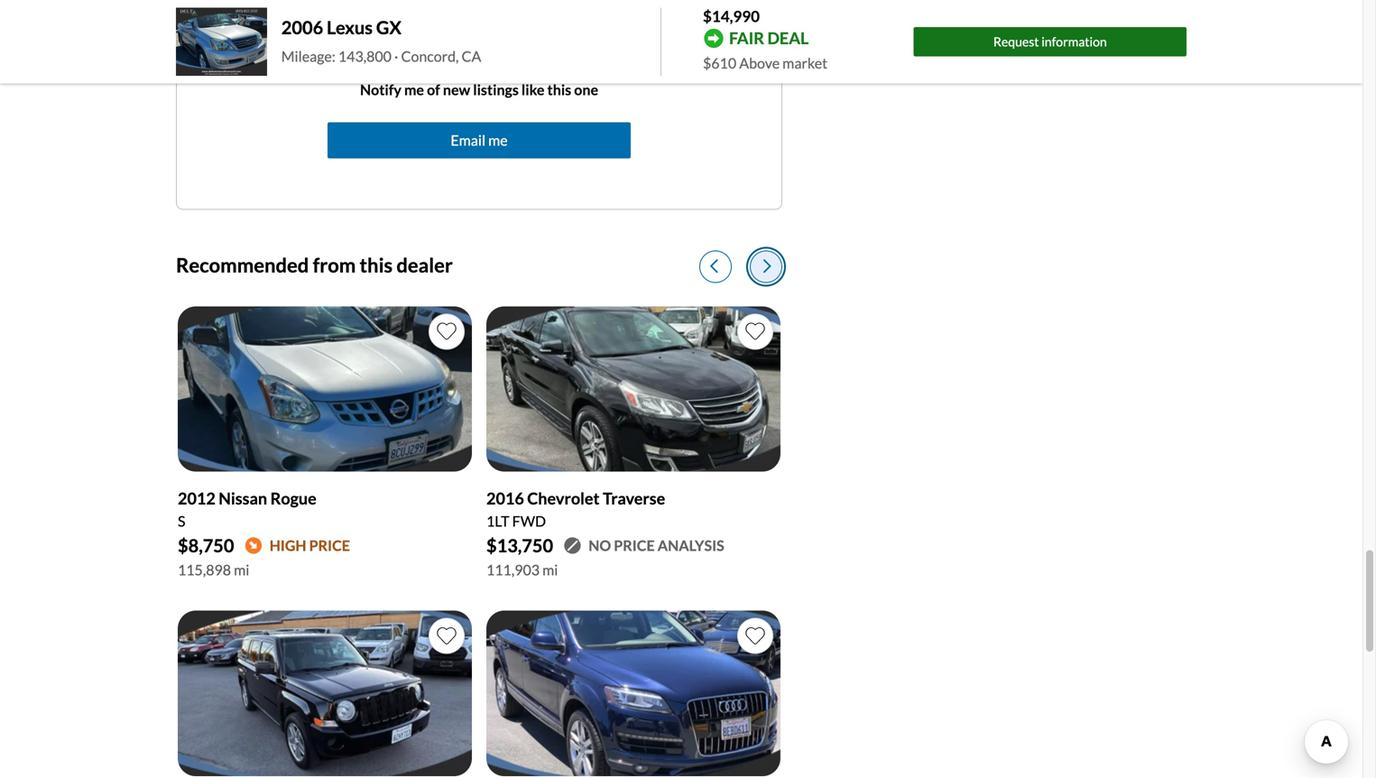 Task type: vqa. For each thing, say whether or not it's contained in the screenshot.
parking
no



Task type: locate. For each thing, give the bounding box(es) containing it.
notify
[[360, 81, 402, 98]]

me inside 'button'
[[489, 131, 508, 149]]

show full description
[[177, 2, 309, 20]]

no price analysis
[[589, 537, 725, 555]]

this right like
[[548, 81, 572, 98]]

analysis
[[658, 537, 725, 555]]

$14,990
[[703, 7, 760, 25]]

recommended from this dealer
[[176, 253, 453, 277]]

0 horizontal spatial me
[[404, 81, 424, 98]]

0 horizontal spatial price
[[309, 537, 350, 555]]

request information button
[[914, 27, 1187, 57]]

me for email
[[489, 131, 508, 149]]

rogue
[[270, 489, 317, 509]]

1 horizontal spatial price
[[614, 537, 655, 555]]

1 price from the left
[[309, 537, 350, 555]]

market
[[783, 54, 828, 72]]

me
[[404, 81, 424, 98], [489, 131, 508, 149]]

gx
[[376, 17, 402, 38]]

me left of
[[404, 81, 424, 98]]

no
[[589, 537, 611, 555]]

high price image
[[245, 537, 262, 555]]

this right from
[[360, 253, 393, 277]]

price right no
[[614, 537, 655, 555]]

no price analysis image
[[564, 537, 582, 555]]

scroll left image
[[711, 258, 718, 274]]

2006 lexus gx mileage: 143,800 · concord, ca
[[282, 17, 482, 65]]

show full description button
[[176, 0, 310, 31]]

fwd
[[512, 513, 546, 530]]

one
[[574, 81, 599, 98]]

mi down high price image
[[234, 561, 250, 579]]

price right 'high' in the bottom left of the page
[[309, 537, 350, 555]]

2012 nissan rogue image
[[178, 306, 472, 472]]

dealer
[[397, 253, 453, 277]]

1 mi from the left
[[234, 561, 250, 579]]

2012 nissan rogue s
[[178, 489, 317, 530]]

me right email
[[489, 131, 508, 149]]

0 vertical spatial me
[[404, 81, 424, 98]]

0 horizontal spatial mi
[[234, 561, 250, 579]]

1 vertical spatial me
[[489, 131, 508, 149]]

chevrolet
[[527, 489, 600, 509]]

mi for $13,750
[[543, 561, 558, 579]]

2006 lexus gx image
[[176, 8, 267, 76]]

new
[[443, 81, 471, 98]]

1lt
[[487, 513, 510, 530]]

mi right 111,903
[[543, 561, 558, 579]]

notify me of new listings like this one
[[360, 81, 599, 98]]

$8,750
[[178, 535, 234, 557]]

price for $8,750
[[309, 537, 350, 555]]

mi
[[234, 561, 250, 579], [543, 561, 558, 579]]

$610
[[703, 54, 737, 72]]

email me
[[451, 131, 508, 149]]

information
[[1042, 34, 1108, 49]]

full
[[215, 2, 235, 20]]

115,898 mi
[[178, 561, 250, 579]]

2 mi from the left
[[543, 561, 558, 579]]

above
[[740, 54, 780, 72]]

1 horizontal spatial mi
[[543, 561, 558, 579]]

1 vertical spatial this
[[360, 253, 393, 277]]

email
[[451, 131, 486, 149]]

0 vertical spatial this
[[548, 81, 572, 98]]

description
[[238, 2, 309, 20]]

111,903
[[487, 561, 540, 579]]

request
[[994, 34, 1040, 49]]

s
[[178, 513, 186, 530]]

scroll right image
[[764, 258, 772, 274]]

2 price from the left
[[614, 537, 655, 555]]

price
[[309, 537, 350, 555], [614, 537, 655, 555]]

listings
[[473, 81, 519, 98]]

this
[[548, 81, 572, 98], [360, 253, 393, 277]]

price for $13,750
[[614, 537, 655, 555]]

ca
[[462, 47, 482, 65]]

high
[[270, 537, 307, 555]]

2016
[[487, 489, 524, 509]]

1 horizontal spatial me
[[489, 131, 508, 149]]

$13,750
[[487, 535, 554, 557]]

recommended
[[176, 253, 309, 277]]

show
[[177, 2, 212, 20]]



Task type: describe. For each thing, give the bounding box(es) containing it.
143,800
[[338, 47, 392, 65]]

lexus
[[327, 17, 373, 38]]

1 horizontal spatial this
[[548, 81, 572, 98]]

high price
[[270, 537, 350, 555]]

·
[[395, 47, 399, 65]]

mi for $8,750
[[234, 561, 250, 579]]

111,903 mi
[[487, 561, 558, 579]]

fair
[[730, 28, 765, 48]]

nissan
[[219, 489, 267, 509]]

$610 above market
[[703, 54, 828, 72]]

mileage:
[[282, 47, 336, 65]]

like
[[522, 81, 545, 98]]

2016 chevrolet traverse 1lt fwd
[[487, 489, 666, 530]]

of
[[427, 81, 440, 98]]

0 horizontal spatial this
[[360, 253, 393, 277]]

2006
[[282, 17, 323, 38]]

2012
[[178, 489, 216, 509]]

fair deal
[[730, 28, 809, 48]]

request information
[[994, 34, 1108, 49]]

deal
[[768, 28, 809, 48]]

2016 chevrolet traverse image
[[487, 306, 781, 472]]

115,898
[[178, 561, 231, 579]]

2007 jeep patriot image
[[178, 611, 472, 777]]

from
[[313, 253, 356, 277]]

me for notify
[[404, 81, 424, 98]]

traverse
[[603, 489, 666, 509]]

email me button
[[328, 122, 631, 158]]

concord,
[[401, 47, 459, 65]]

2015 audi q7 image
[[487, 611, 781, 777]]



